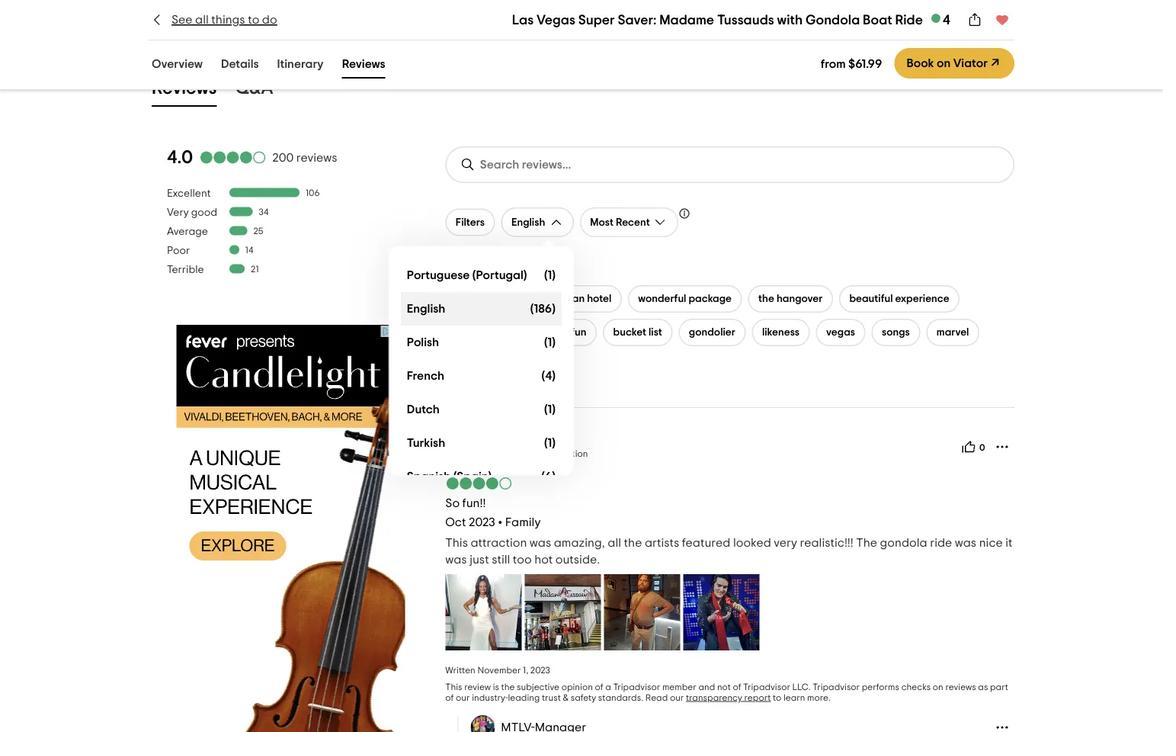 Task type: describe. For each thing, give the bounding box(es) containing it.
book on viator
[[907, 57, 988, 69]]

french
[[407, 370, 445, 382]]

1 tripadvisor from the left
[[613, 682, 661, 692]]

2023 for oct
[[469, 516, 496, 528]]

option containing polish
[[401, 325, 562, 359]]

safety
[[571, 693, 597, 702]]

popular
[[446, 263, 489, 275]]

written november 1, 2023
[[446, 666, 551, 675]]

outside.
[[556, 554, 600, 566]]

with
[[778, 13, 803, 27]]

lots of fun button
[[529, 319, 597, 346]]

of down the written
[[446, 693, 454, 702]]

the inside button
[[759, 293, 775, 304]]

good
[[191, 207, 217, 218]]

1 vertical spatial english
[[407, 303, 446, 315]]

tab list containing reviews
[[130, 71, 1033, 110]]

hangover
[[777, 293, 823, 304]]

1 horizontal spatial was
[[530, 537, 552, 549]]

details
[[221, 58, 259, 70]]

venetian
[[543, 293, 585, 304]]

most recent
[[591, 217, 650, 227]]

1,
[[523, 666, 529, 675]]

the hangover
[[759, 293, 823, 304]]

beautiful experience button
[[840, 285, 960, 313]]

not
[[718, 682, 731, 692]]

this for this attraction was amazing, all the artists featured looked very realistic!!! the gondola ride was nice it was just still too hot outside.
[[446, 537, 468, 549]]

portuguese (portugal)
[[407, 269, 527, 281]]

wonderful
[[639, 293, 687, 304]]

2023 for 1,
[[531, 666, 551, 675]]

marvel
[[937, 327, 970, 338]]

transparency report to learn more.
[[686, 693, 831, 702]]

industry-
[[472, 693, 508, 702]]

saver:
[[618, 13, 657, 27]]

(6)
[[542, 470, 556, 483]]

gondola
[[806, 13, 860, 27]]

venetian hotel
[[543, 293, 612, 304]]

0 vertical spatial all
[[195, 14, 209, 26]]

the hangover button
[[749, 285, 833, 313]]

21
[[251, 265, 259, 274]]

on inside this review is the subjective opinion of a tripadvisor member and not of tripadvisor llc. tripadvisor performs checks on reviews as part of our industry-leading trust & safety standards. read our
[[933, 682, 944, 692]]

reviews for the rightmost the "reviews" button
[[342, 58, 386, 70]]

too
[[513, 554, 532, 566]]

polish
[[407, 336, 439, 348]]

option containing portuguese (portugal)
[[401, 258, 562, 292]]

bucket
[[614, 327, 647, 338]]

bucket list
[[614, 327, 663, 338]]

as
[[979, 682, 989, 692]]

Search search field
[[480, 157, 608, 172]]

just
[[470, 554, 489, 566]]

vegas
[[537, 13, 576, 27]]

200 reviews
[[272, 151, 338, 163]]

lots of fun
[[540, 327, 587, 338]]

artists
[[645, 537, 680, 549]]

1 vertical spatial to
[[773, 693, 782, 702]]

0 button
[[957, 435, 991, 459]]

attraction
[[471, 537, 527, 549]]

checks
[[902, 682, 931, 692]]

reviews inside this review is the subjective opinion of a tripadvisor member and not of tripadvisor llc. tripadvisor performs checks on reviews as part of our industry-leading trust & safety standards. read our
[[946, 682, 977, 692]]

written
[[446, 666, 476, 675]]

fun!!
[[463, 497, 486, 509]]

2 open options menu image from the top
[[995, 720, 1010, 732]]

standards.
[[599, 693, 644, 702]]

contribution
[[537, 449, 588, 458]]

advertisement region
[[177, 325, 405, 732]]

filter reviews element
[[167, 187, 415, 282]]

reviews for leftmost the "reviews" button
[[152, 79, 217, 97]]

search image
[[461, 157, 476, 172]]

1 our from the left
[[456, 693, 470, 702]]

so fun!! oct 2023 • family
[[446, 497, 541, 528]]

looked
[[734, 537, 772, 549]]

spanish
[[407, 470, 451, 483]]

this for this review is the subjective opinion of a tripadvisor member and not of tripadvisor llc. tripadvisor performs checks on reviews as part of our industry-leading trust & safety standards. read our
[[446, 682, 463, 692]]

ride
[[896, 13, 923, 27]]

wax
[[456, 293, 475, 304]]

featured
[[682, 537, 731, 549]]

see all things to do
[[172, 14, 277, 26]]

share image
[[968, 12, 983, 27]]

vegas button
[[816, 319, 866, 346]]

super
[[579, 13, 615, 27]]

portuguese
[[407, 269, 470, 281]]

it
[[1006, 537, 1013, 549]]

venetian hotel button
[[533, 285, 622, 313]]

2 tripadvisor from the left
[[744, 682, 791, 692]]

llc.
[[793, 682, 811, 692]]

3 see full review image image from the left
[[604, 574, 681, 650]]

tab list containing overview
[[130, 50, 407, 82]]

0 vertical spatial on
[[937, 57, 951, 69]]

the inside this attraction was amazing, all the artists featured looked very realistic!!! the gondola ride was nice it was just still too hot outside.
[[624, 537, 642, 549]]

english inside popup button
[[512, 217, 546, 227]]

a
[[606, 682, 611, 692]]

34
[[259, 208, 269, 217]]

opinion
[[562, 682, 593, 692]]

is
[[493, 682, 499, 692]]

bucket list button
[[603, 319, 673, 346]]

option containing french
[[401, 359, 562, 393]]

•
[[498, 516, 503, 528]]

1 contribution
[[532, 449, 588, 458]]

recent
[[616, 217, 650, 227]]

songs button
[[872, 319, 921, 346]]

viator
[[954, 57, 988, 69]]

(portugal)
[[473, 269, 527, 281]]



Task type: locate. For each thing, give the bounding box(es) containing it.
0 vertical spatial english
[[512, 217, 546, 227]]

2 vertical spatial the
[[502, 682, 515, 692]]

marvel button
[[927, 319, 980, 346]]

november
[[478, 666, 521, 675]]

q&a button
[[232, 74, 276, 107]]

of left fun
[[559, 327, 569, 338]]

most recent button
[[580, 207, 679, 237]]

see full review image image down just
[[446, 574, 522, 650]]

list
[[649, 327, 663, 338]]

1 vertical spatial reviews
[[946, 682, 977, 692]]

realistic!!!
[[800, 537, 854, 549]]

turkish
[[407, 437, 446, 449]]

2 horizontal spatial was
[[955, 537, 977, 549]]

vegas
[[827, 327, 856, 338]]

4.0 of 5 bubbles image
[[199, 151, 266, 163], [446, 477, 513, 489]]

tripadvisor up standards. at the right of the page
[[613, 682, 661, 692]]

1 vertical spatial on
[[933, 682, 944, 692]]

tussauds
[[718, 13, 775, 27]]

terrible
[[167, 264, 204, 275]]

all right amazing,
[[608, 537, 622, 549]]

was left just
[[446, 554, 467, 566]]

0 horizontal spatial english
[[407, 303, 446, 315]]

1 vertical spatial reviews
[[152, 79, 217, 97]]

the inside this review is the subjective opinion of a tripadvisor member and not of tripadvisor llc. tripadvisor performs checks on reviews as part of our industry-leading trust & safety standards. read our
[[502, 682, 515, 692]]

filters button
[[446, 208, 495, 236]]

open options menu image down part at the right of the page
[[995, 720, 1010, 732]]

tripadvisor
[[613, 682, 661, 692], [744, 682, 791, 692], [813, 682, 860, 692]]

tab list
[[130, 50, 407, 82], [130, 71, 1033, 110]]

details button
[[218, 53, 262, 79]]

family
[[506, 516, 541, 528]]

our down review
[[456, 693, 470, 702]]

4 (1) from the top
[[544, 437, 556, 449]]

0 vertical spatial to
[[248, 14, 260, 26]]

wonderful package
[[639, 293, 732, 304]]

2 horizontal spatial tripadvisor
[[813, 682, 860, 692]]

see full review image image down artists
[[604, 574, 681, 650]]

of right not
[[733, 682, 742, 692]]

reviews button down overview
[[149, 74, 220, 107]]

1 option from the top
[[401, 258, 562, 292]]

$61.99
[[849, 58, 883, 70]]

part
[[991, 682, 1009, 692]]

this review is the subjective opinion of a tripadvisor member and not of tripadvisor llc. tripadvisor performs checks on reviews as part of our industry-leading trust & safety standards. read our
[[446, 682, 1009, 702]]

book on viator link
[[895, 48, 1015, 79]]

lots
[[540, 327, 557, 338]]

3 (1) from the top
[[544, 403, 556, 415]]

all inside this attraction was amazing, all the artists featured looked very realistic!!! the gondola ride was nice it was just still too hot outside.
[[608, 537, 622, 549]]

1 horizontal spatial our
[[670, 693, 684, 702]]

this down oct
[[446, 537, 468, 549]]

(1) for polish
[[544, 336, 556, 348]]

1 vertical spatial the
[[624, 537, 642, 549]]

most
[[591, 217, 614, 227]]

leading
[[508, 693, 540, 702]]

the
[[857, 537, 878, 549]]

this
[[446, 537, 468, 549], [446, 682, 463, 692]]

2 see full review image image from the left
[[525, 574, 601, 650]]

las
[[512, 13, 534, 27]]

1 (1) from the top
[[544, 269, 556, 281]]

member
[[663, 682, 697, 692]]

(186)
[[531, 303, 556, 315]]

2 (1) from the top
[[544, 336, 556, 348]]

to left learn
[[773, 693, 782, 702]]

all
[[195, 14, 209, 26], [608, 537, 622, 549]]

7 option from the top
[[401, 460, 562, 493]]

reviews left as
[[946, 682, 977, 692]]

itinerary
[[277, 58, 324, 70]]

4 option from the top
[[401, 359, 562, 393]]

(1) up venetian
[[544, 269, 556, 281]]

0 horizontal spatial reviews
[[297, 151, 338, 163]]

see full review image image down this attraction was amazing, all the artists featured looked very realistic!!! the gondola ride was nice it was just still too hot outside.
[[684, 574, 760, 650]]

wonderful package button
[[628, 285, 742, 313]]

tripadvisor up "more."
[[813, 682, 860, 692]]

0 vertical spatial 2023
[[469, 516, 496, 528]]

performs
[[862, 682, 900, 692]]

museum
[[477, 293, 517, 304]]

of left a
[[595, 682, 604, 692]]

(1) left fun
[[544, 336, 556, 348]]

boat
[[863, 13, 893, 27]]

reviews button right itinerary button
[[339, 53, 389, 79]]

very
[[167, 207, 189, 218]]

spanish (spain)
[[407, 470, 492, 483]]

package
[[689, 293, 732, 304]]

overview button
[[149, 53, 206, 79]]

this inside this review is the subjective opinion of a tripadvisor member and not of tripadvisor llc. tripadvisor performs checks on reviews as part of our industry-leading trust & safety standards. read our
[[446, 682, 463, 692]]

all right see
[[195, 14, 209, 26]]

of inside button
[[559, 327, 569, 338]]

itinerary button
[[274, 53, 327, 79]]

this down the written
[[446, 682, 463, 692]]

2 option from the top
[[401, 292, 562, 325]]

excellent
[[167, 188, 211, 199]]

poor
[[167, 245, 190, 256]]

transparency report link
[[686, 693, 771, 702]]

option containing turkish
[[401, 426, 562, 460]]

3 tripadvisor from the left
[[813, 682, 860, 692]]

learn
[[784, 693, 806, 702]]

reviews
[[297, 151, 338, 163], [946, 682, 977, 692]]

our down member
[[670, 693, 684, 702]]

2 this from the top
[[446, 682, 463, 692]]

5 option from the top
[[401, 393, 562, 426]]

0 horizontal spatial was
[[446, 554, 467, 566]]

was up hot
[[530, 537, 552, 549]]

the left hangover
[[759, 293, 775, 304]]

2 our from the left
[[670, 693, 684, 702]]

1 vertical spatial all
[[608, 537, 622, 549]]

6 option from the top
[[401, 426, 562, 460]]

more.
[[808, 693, 831, 702]]

1
[[532, 449, 535, 458]]

english up polish at the left top of the page
[[407, 303, 446, 315]]

0 horizontal spatial to
[[248, 14, 260, 26]]

(1)
[[544, 269, 556, 281], [544, 336, 556, 348], [544, 403, 556, 415], [544, 437, 556, 449]]

0 horizontal spatial reviews button
[[149, 74, 220, 107]]

on right checks
[[933, 682, 944, 692]]

reviews right itinerary
[[342, 58, 386, 70]]

amazing,
[[554, 537, 605, 549]]

see full review image image
[[446, 574, 522, 650], [525, 574, 601, 650], [604, 574, 681, 650], [684, 574, 760, 650]]

option containing dutch
[[401, 393, 562, 426]]

1 horizontal spatial 4.0 of 5 bubbles image
[[446, 477, 513, 489]]

the left artists
[[624, 537, 642, 549]]

0 horizontal spatial all
[[195, 14, 209, 26]]

so fun!! link
[[446, 497, 486, 509]]

list box
[[389, 246, 574, 493]]

2023 left •
[[469, 516, 496, 528]]

to
[[248, 14, 260, 26], [773, 693, 782, 702]]

1 horizontal spatial the
[[624, 537, 642, 549]]

(1) right 1
[[544, 437, 556, 449]]

0 vertical spatial this
[[446, 537, 468, 549]]

1 see full review image image from the left
[[446, 574, 522, 650]]

2023
[[469, 516, 496, 528], [531, 666, 551, 675]]

gondolier button
[[679, 319, 746, 346]]

0 horizontal spatial tripadvisor
[[613, 682, 661, 692]]

1 horizontal spatial tripadvisor
[[744, 682, 791, 692]]

reviews down overview button
[[152, 79, 217, 97]]

1 horizontal spatial english
[[512, 217, 546, 227]]

(1) down (4)
[[544, 403, 556, 415]]

transparency
[[686, 693, 743, 702]]

(spain)
[[454, 470, 492, 483]]

4.0 of 5 bubbles image up fun!!
[[446, 477, 513, 489]]

madame
[[660, 13, 715, 27]]

wax museum button
[[446, 285, 527, 313]]

1 vertical spatial this
[[446, 682, 463, 692]]

0 vertical spatial 4.0 of 5 bubbles image
[[199, 151, 266, 163]]

1 this from the top
[[446, 537, 468, 549]]

(4)
[[542, 370, 556, 382]]

(1) for portuguese (portugal)
[[544, 269, 556, 281]]

option containing english
[[401, 292, 562, 325]]

the
[[759, 293, 775, 304], [624, 537, 642, 549], [502, 682, 515, 692]]

2 horizontal spatial the
[[759, 293, 775, 304]]

likeness button
[[752, 319, 810, 346]]

1 horizontal spatial 2023
[[531, 666, 551, 675]]

0 vertical spatial reviews
[[297, 151, 338, 163]]

do
[[262, 14, 277, 26]]

see full review image image down outside.
[[525, 574, 601, 650]]

open options menu image right '0'
[[995, 439, 1010, 454]]

4 see full review image image from the left
[[684, 574, 760, 650]]

0 horizontal spatial 2023
[[469, 516, 496, 528]]

hotel
[[587, 293, 612, 304]]

remove from trip image
[[995, 12, 1010, 27]]

the right 'is'
[[502, 682, 515, 692]]

q&a
[[235, 79, 273, 97]]

on right the book
[[937, 57, 951, 69]]

200
[[272, 151, 294, 163]]

1 horizontal spatial to
[[773, 693, 782, 702]]

tripadvisor up transparency report to learn more.
[[744, 682, 791, 692]]

open options menu image
[[995, 439, 1010, 454], [995, 720, 1010, 732]]

0 vertical spatial reviews
[[342, 58, 386, 70]]

2023 inside the 'so fun!! oct 2023 • family'
[[469, 516, 496, 528]]

4.0 of 5 bubbles image left 200
[[199, 151, 266, 163]]

0 horizontal spatial the
[[502, 682, 515, 692]]

mtlv manager image
[[471, 715, 495, 732]]

filters
[[456, 217, 485, 227]]

2023 right 1, on the left bottom of the page
[[531, 666, 551, 675]]

1 vertical spatial 2023
[[531, 666, 551, 675]]

was right ride
[[955, 537, 977, 549]]

3 option from the top
[[401, 325, 562, 359]]

2 tab list from the top
[[130, 71, 1033, 110]]

this attraction was amazing, all the artists featured looked very realistic!!! the gondola ride was nice it was just still too hot outside.
[[446, 537, 1013, 566]]

to left do
[[248, 14, 260, 26]]

this inside this attraction was amazing, all the artists featured looked very realistic!!! the gondola ride was nice it was just still too hot outside.
[[446, 537, 468, 549]]

1 vertical spatial open options menu image
[[995, 720, 1010, 732]]

option containing spanish (spain)
[[401, 460, 562, 493]]

0 vertical spatial open options menu image
[[995, 439, 1010, 454]]

0
[[980, 443, 986, 452]]

things
[[211, 14, 245, 26]]

1 vertical spatial 4.0 of 5 bubbles image
[[446, 477, 513, 489]]

english up mentions
[[512, 217, 546, 227]]

1 horizontal spatial reviews button
[[339, 53, 389, 79]]

very good
[[167, 207, 217, 218]]

(1) for turkish
[[544, 437, 556, 449]]

1 horizontal spatial all
[[608, 537, 622, 549]]

0 horizontal spatial 4.0 of 5 bubbles image
[[199, 151, 266, 163]]

0 horizontal spatial our
[[456, 693, 470, 702]]

0 horizontal spatial reviews
[[152, 79, 217, 97]]

overview
[[152, 58, 203, 70]]

oct
[[446, 516, 466, 528]]

option
[[401, 258, 562, 292], [401, 292, 562, 325], [401, 325, 562, 359], [401, 359, 562, 393], [401, 393, 562, 426], [401, 426, 562, 460], [401, 460, 562, 493]]

list box containing portuguese (portugal)
[[389, 246, 574, 493]]

report
[[745, 693, 771, 702]]

see all things to do link
[[149, 11, 277, 28]]

very
[[774, 537, 798, 549]]

1 tab list from the top
[[130, 50, 407, 82]]

1 horizontal spatial reviews
[[946, 682, 977, 692]]

(1) for dutch
[[544, 403, 556, 415]]

1 horizontal spatial reviews
[[342, 58, 386, 70]]

reviews right 200
[[297, 151, 338, 163]]

english
[[512, 217, 546, 227], [407, 303, 446, 315]]

was
[[530, 537, 552, 549], [955, 537, 977, 549], [446, 554, 467, 566]]

106
[[306, 189, 320, 198]]

0 vertical spatial the
[[759, 293, 775, 304]]

1 open options menu image from the top
[[995, 439, 1010, 454]]



Task type: vqa. For each thing, say whether or not it's contained in the screenshot.


